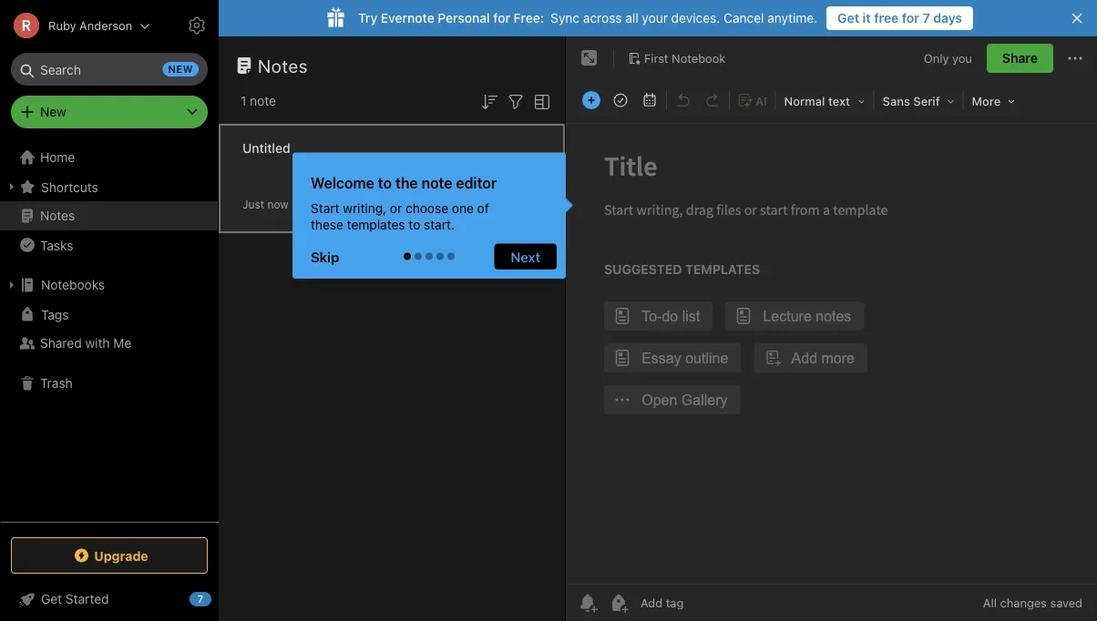 Task type: vqa. For each thing, say whether or not it's contained in the screenshot.
Notebooks link
yes



Task type: locate. For each thing, give the bounding box(es) containing it.
shortcuts
[[41, 179, 98, 194]]

note
[[250, 93, 276, 108], [422, 174, 453, 191]]

me
[[113, 336, 131, 351]]

skip
[[311, 249, 339, 265]]

shared with me
[[40, 336, 131, 351]]

try
[[358, 10, 378, 26]]

0 horizontal spatial note
[[250, 93, 276, 108]]

for for free:
[[493, 10, 510, 26]]

text
[[828, 94, 850, 108]]

0 vertical spatial note
[[250, 93, 276, 108]]

only you
[[924, 51, 972, 65]]

2 for from the left
[[902, 10, 920, 26]]

notebooks
[[41, 278, 105, 293]]

first notebook button
[[622, 46, 732, 71]]

across
[[583, 10, 622, 26]]

new button
[[11, 96, 208, 129]]

home
[[40, 150, 75, 165]]

get
[[838, 10, 860, 26]]

cancel
[[724, 10, 764, 26]]

1 horizontal spatial to
[[409, 217, 420, 232]]

note up choose at the left
[[422, 174, 453, 191]]

1 vertical spatial note
[[422, 174, 453, 191]]

your
[[642, 10, 668, 26]]

0 horizontal spatial notes
[[40, 208, 75, 223]]

7
[[923, 10, 930, 26]]

all
[[625, 10, 639, 26]]

1 for from the left
[[493, 10, 510, 26]]

notes
[[258, 55, 308, 76], [40, 208, 75, 223]]

saved
[[1050, 597, 1083, 610]]

1 horizontal spatial note
[[422, 174, 453, 191]]

untitled
[[242, 141, 290, 156]]

share
[[1002, 51, 1038, 66]]

calendar event image
[[637, 87, 663, 113]]

0 horizontal spatial for
[[493, 10, 510, 26]]

start
[[311, 201, 340, 216]]

notes inside tree
[[40, 208, 75, 223]]

notes up the 1 note
[[258, 55, 308, 76]]

for left the 7
[[902, 10, 920, 26]]

new
[[40, 104, 66, 119]]

now
[[267, 198, 289, 211]]

1 horizontal spatial for
[[902, 10, 920, 26]]

task image
[[608, 87, 633, 113]]

sans
[[883, 94, 910, 108]]

for
[[493, 10, 510, 26], [902, 10, 920, 26]]

next button
[[494, 244, 557, 270]]

more
[[972, 94, 1001, 108]]

tree
[[0, 143, 219, 521]]

try evernote personal for free: sync across all your devices. cancel anytime.
[[358, 10, 818, 26]]

Font family field
[[876, 87, 961, 114]]

1
[[241, 93, 246, 108]]

to down choose at the left
[[409, 217, 420, 232]]

note inside welcome to the note editor start writing, or choose one of these templates to start.
[[422, 174, 453, 191]]

writing,
[[343, 201, 387, 216]]

1 horizontal spatial notes
[[258, 55, 308, 76]]

all changes saved
[[983, 597, 1083, 610]]

welcome to the note editor start writing, or choose one of these templates to start.
[[311, 174, 497, 232]]

for left 'free:'
[[493, 10, 510, 26]]

note right the 1
[[250, 93, 276, 108]]

sans serif
[[883, 94, 940, 108]]

to
[[378, 174, 392, 191], [409, 217, 420, 232]]

0 vertical spatial notes
[[258, 55, 308, 76]]

1 vertical spatial notes
[[40, 208, 75, 223]]

notebooks link
[[0, 271, 218, 300]]

the
[[396, 174, 418, 191]]

personal
[[438, 10, 490, 26]]

templates
[[347, 217, 405, 232]]

to left the
[[378, 174, 392, 191]]

free:
[[514, 10, 544, 26]]

home link
[[0, 143, 219, 172]]

evernote
[[381, 10, 435, 26]]

choose
[[406, 201, 448, 216]]

notes up tasks at the top of page
[[40, 208, 75, 223]]

serif
[[914, 94, 940, 108]]

for inside 'button'
[[902, 10, 920, 26]]

tree containing home
[[0, 143, 219, 521]]

next
[[511, 249, 540, 265]]

0 horizontal spatial to
[[378, 174, 392, 191]]

None search field
[[24, 53, 195, 86]]

shared
[[40, 336, 82, 351]]



Task type: describe. For each thing, give the bounding box(es) containing it.
or
[[390, 201, 402, 216]]

Insert field
[[578, 87, 605, 113]]

shortcuts button
[[0, 172, 218, 201]]

trash link
[[0, 369, 218, 398]]

with
[[85, 336, 110, 351]]

1 note
[[241, 93, 276, 108]]

click to collapse image
[[212, 588, 226, 610]]

just
[[242, 198, 264, 211]]

1 vertical spatial to
[[409, 217, 420, 232]]

More field
[[966, 87, 1022, 114]]

just now
[[242, 198, 289, 211]]

get it free for 7 days button
[[827, 6, 973, 30]]

expand note image
[[579, 47, 601, 69]]

anytime.
[[768, 10, 818, 26]]

for for 7
[[902, 10, 920, 26]]

sync
[[551, 10, 580, 26]]

these
[[311, 217, 344, 232]]

share button
[[987, 44, 1054, 73]]

free
[[874, 10, 899, 26]]

shared with me link
[[0, 329, 218, 358]]

of
[[477, 201, 489, 216]]

devices.
[[671, 10, 720, 26]]

skip button
[[302, 244, 356, 270]]

upgrade button
[[11, 538, 208, 574]]

tasks
[[40, 238, 73, 253]]

Heading level field
[[778, 87, 872, 114]]

days
[[934, 10, 962, 26]]

notes link
[[0, 201, 218, 231]]

tags
[[41, 307, 69, 322]]

add tag image
[[608, 592, 630, 614]]

Add tag field
[[639, 596, 776, 611]]

editor
[[456, 174, 497, 191]]

add a reminder image
[[577, 592, 599, 614]]

changes
[[1000, 597, 1047, 610]]

tasks button
[[0, 231, 218, 260]]

only
[[924, 51, 949, 65]]

tags button
[[0, 300, 218, 329]]

all
[[983, 597, 997, 610]]

settings image
[[186, 15, 208, 36]]

get it free for 7 days
[[838, 10, 962, 26]]

Search text field
[[24, 53, 195, 86]]

welcome
[[311, 174, 374, 191]]

one
[[452, 201, 474, 216]]

first
[[644, 51, 669, 65]]

notebook
[[672, 51, 726, 65]]

Note Editor text field
[[566, 124, 1097, 584]]

normal
[[784, 94, 825, 108]]

you
[[952, 51, 972, 65]]

expand notebooks image
[[5, 278, 19, 293]]

trash
[[40, 376, 73, 391]]

first notebook
[[644, 51, 726, 65]]

start.
[[424, 217, 455, 232]]

it
[[863, 10, 871, 26]]

normal text
[[784, 94, 850, 108]]

0 vertical spatial to
[[378, 174, 392, 191]]

upgrade
[[94, 548, 148, 563]]

note window element
[[566, 36, 1097, 622]]



